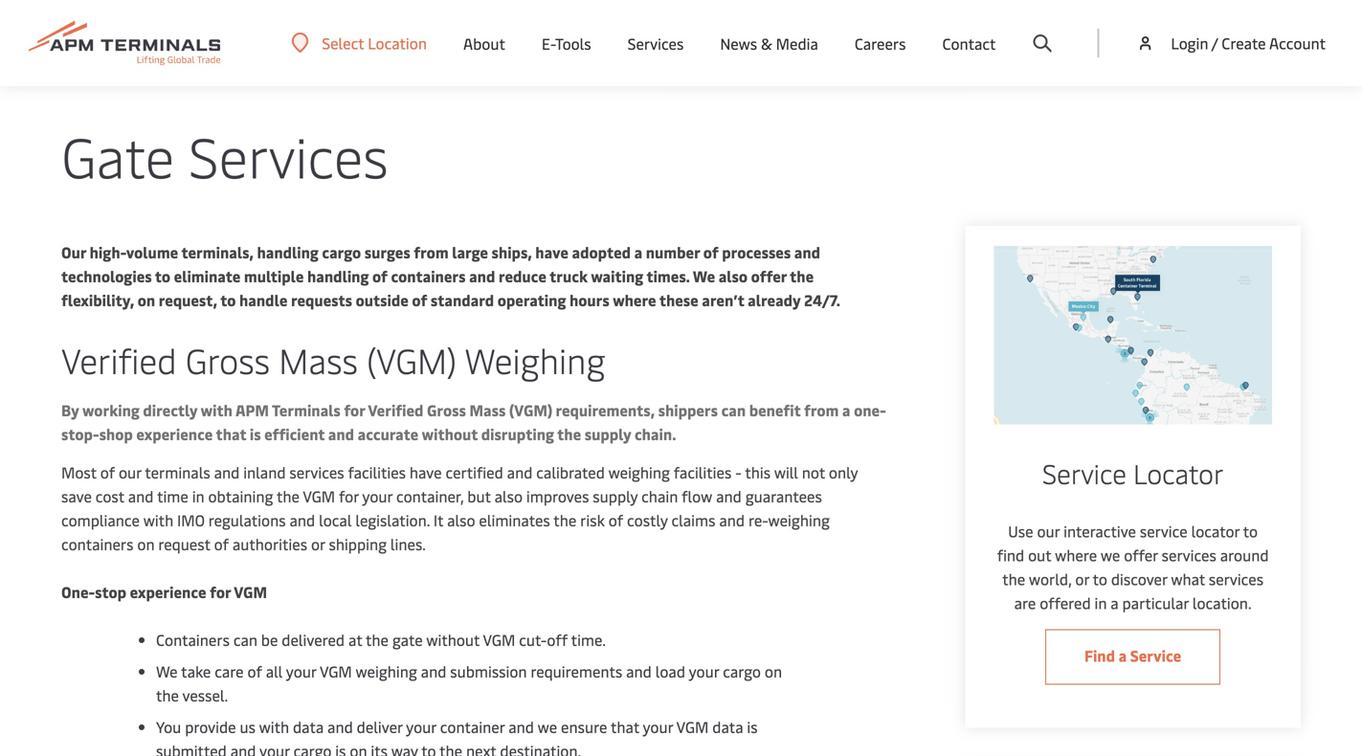 Task type: vqa. For each thing, say whether or not it's contained in the screenshot.
bottom Service
yes



Task type: describe. For each thing, give the bounding box(es) containing it.
of down regulations
[[214, 534, 229, 555]]

news & media
[[721, 33, 819, 53]]

and down large
[[469, 266, 495, 286]]

in inside most of our terminals and inland services facilities have certified and calibrated weighing facilities - this will not only save cost and time in obtaining the vgm for your container, but also improves supply chain flow and guarantees compliance with imo regulations and local legislation. it also eliminates the risk of costly claims and re-weighing containers on request of authorities or shipping lines.
[[192, 486, 205, 507]]

discover
[[1112, 569, 1168, 589]]

to inside you provide us with data and deliver your container and we ensure that your vgm data is submitted and your cargo is on its way to the next destination.
[[422, 741, 436, 757]]

vgm inside you provide us with data and deliver your container and we ensure that your vgm data is submitted and your cargo is on its way to the next destination.
[[677, 717, 709, 737]]

mass inside by working directly with apm terminals for verified gross mass (vgm) requirements, shippers can benefit from a one- stop-shop experience that is efficient and accurate without disrupting the supply chain.
[[470, 400, 506, 420]]

not
[[802, 462, 826, 483]]

experience inside by working directly with apm terminals for verified gross mass (vgm) requirements, shippers can benefit from a one- stop-shop experience that is efficient and accurate without disrupting the supply chain.
[[136, 424, 213, 444]]

news & media button
[[721, 0, 819, 86]]

from inside by working directly with apm terminals for verified gross mass (vgm) requirements, shippers can benefit from a one- stop-shop experience that is efficient and accurate without disrupting the supply chain.
[[804, 400, 839, 420]]

submission
[[450, 661, 527, 682]]

1 vertical spatial gate
[[61, 117, 174, 193]]

stop-
[[61, 424, 99, 444]]

standard
[[431, 290, 494, 310]]

and left load in the bottom of the page
[[626, 661, 652, 682]]

home
[[103, 56, 139, 74]]

shippers
[[659, 400, 718, 420]]

containers can be delivered at the gate without vgm cut-off time.
[[156, 630, 606, 650]]

on inside we take care of all your vgm weighing and submission requirements and load your cargo on the vessel.
[[765, 661, 782, 682]]

destination.
[[500, 741, 582, 757]]

weighing
[[465, 337, 606, 383]]

/
[[1212, 33, 1219, 53]]

careers button
[[855, 0, 906, 86]]

outside
[[356, 290, 409, 310]]

use
[[1009, 521, 1034, 542]]

trucks loading at apm terminals by pre-appointment system image
[[0, 0, 1363, 48]]

select location button
[[291, 32, 427, 53]]

take
[[181, 661, 211, 682]]

a inside use our interactive service locator to find out where we offer services around the world, or to discover what services are offered in a particular location.
[[1111, 593, 1119, 613]]

vgm up be
[[234, 582, 267, 602]]

particular
[[1123, 593, 1189, 613]]

eliminate
[[174, 266, 241, 286]]

ensure
[[561, 717, 608, 737]]

cut-
[[519, 630, 547, 650]]

off
[[547, 630, 568, 650]]

one-
[[61, 582, 95, 602]]

re-
[[749, 510, 769, 531]]

have inside our high-volume terminals, handling cargo surges from large ships, have adopted a number of processes and technologies to eliminate multiple handling of containers and reduce truck waiting times. we also offer the flexibility, on request, to handle requests outside of standard operating hours where these aren't already 24/7.
[[536, 242, 569, 262]]

(vgm)
[[367, 337, 457, 383]]

of up cost
[[100, 462, 115, 483]]

the inside you provide us with data and deliver your container and we ensure that your vgm data is submitted and your cargo is on its way to the next destination.
[[440, 741, 463, 757]]

login / create account
[[1172, 33, 1326, 53]]

0 vertical spatial service
[[1043, 455, 1127, 491]]

find a service link
[[1046, 630, 1221, 685]]

way
[[391, 741, 418, 757]]

and up obtaining
[[214, 462, 240, 483]]

and down gate
[[421, 661, 447, 682]]

and left re- on the bottom right of the page
[[720, 510, 745, 531]]

your right load in the bottom of the page
[[689, 661, 720, 682]]

media
[[776, 33, 819, 53]]

with for verified gross
[[201, 400, 233, 420]]

you
[[156, 717, 181, 737]]

deliver
[[357, 717, 403, 737]]

aren't
[[702, 290, 745, 310]]

times.
[[647, 266, 690, 286]]

also inside our high-volume terminals, handling cargo surges from large ships, have adopted a number of processes and technologies to eliminate multiple handling of containers and reduce truck waiting times. we also offer the flexibility, on request, to handle requests outside of standard operating hours where these aren't already 24/7.
[[719, 266, 748, 286]]

0 vertical spatial services
[[628, 33, 684, 53]]

adopted
[[572, 242, 631, 262]]

a inside our high-volume terminals, handling cargo surges from large ships, have adopted a number of processes and technologies to eliminate multiple handling of containers and reduce truck waiting times. we also offer the flexibility, on request, to handle requests outside of standard operating hours where these aren't already 24/7.
[[635, 242, 643, 262]]

select location
[[322, 33, 427, 53]]

and left deliver
[[328, 717, 353, 737]]

chain.
[[635, 424, 677, 444]]

and up 24/7. in the right top of the page
[[795, 242, 821, 262]]

apm
[[236, 400, 269, 420]]

already
[[748, 290, 801, 310]]

a inside by working directly with apm terminals for verified gross mass (vgm) requirements, shippers can benefit from a one- stop-shop experience that is efficient and accurate without disrupting the supply chain.
[[843, 400, 851, 420]]

&
[[761, 33, 773, 53]]

and left local
[[290, 510, 315, 531]]

vgm inside we take care of all your vgm weighing and submission requirements and load your cargo on the vessel.
[[320, 661, 352, 682]]

of up outside
[[373, 266, 388, 286]]

1 vertical spatial weighing
[[769, 510, 830, 531]]

one-
[[854, 400, 887, 420]]

handle
[[239, 290, 288, 310]]

the down inland
[[277, 486, 300, 507]]

location
[[368, 33, 427, 53]]

by working directly with apm terminals for verified gross mass (vgm) requirements, shippers can benefit from a one- stop-shop experience that is efficient and accurate without disrupting the supply chain.
[[61, 400, 887, 444]]

e-tools button
[[542, 0, 592, 86]]

account
[[1270, 33, 1326, 53]]

services button
[[628, 0, 684, 86]]

1 vertical spatial services
[[189, 56, 238, 74]]

containers inside our high-volume terminals, handling cargo surges from large ships, have adopted a number of processes and technologies to eliminate multiple handling of containers and reduce truck waiting times. we also offer the flexibility, on request, to handle requests outside of standard operating hours where these aren't already 24/7.
[[391, 266, 466, 286]]

truck
[[550, 266, 588, 286]]

supply inside by working directly with apm terminals for verified gross mass (vgm) requirements, shippers can benefit from a one- stop-shop experience that is efficient and accurate without disrupting the supply chain.
[[585, 424, 632, 444]]

2 vertical spatial services
[[189, 117, 389, 193]]

the inside use our interactive service locator to find out where we offer services around the world, or to discover what services are offered in a particular location.
[[1003, 569, 1026, 589]]

(vgm) requirements,
[[509, 400, 655, 420]]

certified
[[446, 462, 504, 483]]

high-
[[90, 242, 126, 262]]

about
[[464, 33, 506, 53]]

us
[[240, 717, 256, 737]]

with for we
[[259, 717, 289, 737]]

select
[[322, 33, 364, 53]]

service locator
[[1043, 455, 1224, 491]]

requests
[[291, 290, 352, 310]]

is for we take care of all your vgm weighing and submission requirements and load your cargo on the vessel.
[[335, 741, 346, 757]]

we inside you provide us with data and deliver your container and we ensure that your vgm data is submitted and your cargo is on its way to the next destination.
[[538, 717, 558, 737]]

or inside most of our terminals and inland services facilities have certified and calibrated weighing facilities - this will not only save cost and time in obtaining the vgm for your container, but also improves supply chain flow and guarantees compliance with imo regulations and local legislation. it also eliminates the risk of costly claims and re-weighing containers on request of authorities or shipping lines.
[[311, 534, 325, 555]]

most of our terminals and inland services facilities have certified and calibrated weighing facilities - this will not only save cost and time in obtaining the vgm for your container, but also improves supply chain flow and guarantees compliance with imo regulations and local legislation. it also eliminates the risk of costly claims and re-weighing containers on request of authorities or shipping lines.
[[61, 462, 858, 555]]

on inside you provide us with data and deliver your container and we ensure that your vgm data is submitted and your cargo is on its way to the next destination.
[[350, 741, 367, 757]]

1 vertical spatial is
[[747, 717, 758, 737]]

obtaining
[[208, 486, 273, 507]]

0 vertical spatial gate
[[158, 56, 185, 74]]

of right number
[[704, 242, 719, 262]]

is for verified gross mass (vgm) weighing
[[250, 424, 261, 444]]

offered
[[1040, 593, 1091, 613]]

by
[[61, 400, 79, 420]]

hours
[[570, 290, 610, 310]]

it
[[434, 510, 444, 531]]

on inside most of our terminals and inland services facilities have certified and calibrated weighing facilities - this will not only save cost and time in obtaining the vgm for your container, but also improves supply chain flow and guarantees compliance with imo regulations and local legislation. it also eliminates the risk of costly claims and re-weighing containers on request of authorities or shipping lines.
[[137, 534, 155, 555]]

stop
[[95, 582, 126, 602]]

efficient
[[264, 424, 325, 444]]

the inside our high-volume terminals, handling cargo surges from large ships, have adopted a number of processes and technologies to eliminate multiple handling of containers and reduce truck waiting times. we also offer the flexibility, on request, to handle requests outside of standard operating hours where these aren't already 24/7.
[[790, 266, 814, 286]]

0 vertical spatial mass
[[279, 337, 358, 383]]

request,
[[159, 290, 217, 310]]

and inside by working directly with apm terminals for verified gross mass (vgm) requirements, shippers can benefit from a one- stop-shop experience that is efficient and accurate without disrupting the supply chain.
[[328, 424, 354, 444]]

directly
[[143, 400, 198, 420]]

all
[[266, 661, 283, 682]]

interactive
[[1064, 521, 1137, 542]]

the inside we take care of all your vgm weighing and submission requirements and load your cargo on the vessel.
[[156, 685, 179, 706]]

your down load in the bottom of the page
[[643, 717, 673, 737]]

2 facilities from the left
[[674, 462, 732, 483]]

gate
[[393, 630, 423, 650]]

terminals
[[272, 400, 341, 420]]

this
[[745, 462, 771, 483]]

cargo inside you provide us with data and deliver your container and we ensure that your vgm data is submitted and your cargo is on its way to the next destination.
[[294, 741, 332, 757]]

contact
[[943, 33, 996, 53]]

our high-volume terminals, handling cargo surges from large ships, have adopted a number of processes and technologies to eliminate multiple handling of containers and reduce truck waiting times. we also offer the flexibility, on request, to handle requests outside of standard operating hours where these aren't already 24/7.
[[61, 242, 841, 310]]

weighing inside we take care of all your vgm weighing and submission requirements and load your cargo on the vessel.
[[356, 661, 417, 682]]

to up around
[[1244, 521, 1258, 542]]

of right risk
[[609, 510, 624, 531]]

to left discover
[[1093, 569, 1108, 589]]

and up destination. at left
[[509, 717, 534, 737]]

1 horizontal spatial weighing
[[609, 462, 670, 483]]

services inside most of our terminals and inland services facilities have certified and calibrated weighing facilities - this will not only save cost and time in obtaining the vgm for your container, but also improves supply chain flow and guarantees compliance with imo regulations and local legislation. it also eliminates the risk of costly claims and re-weighing containers on request of authorities or shipping lines.
[[290, 462, 344, 483]]

out
[[1029, 545, 1052, 566]]

from inside our high-volume terminals, handling cargo surges from large ships, have adopted a number of processes and technologies to eliminate multiple handling of containers and reduce truck waiting times. we also offer the flexibility, on request, to handle requests outside of standard operating hours where these aren't already 24/7.
[[414, 242, 449, 262]]

the inside by working directly with apm terminals for verified gross mass (vgm) requirements, shippers can benefit from a one- stop-shop experience that is efficient and accurate without disrupting the supply chain.
[[558, 424, 581, 444]]

locator
[[1192, 521, 1240, 542]]

terminals
[[145, 462, 210, 483]]

what
[[1172, 569, 1206, 589]]

cargo inside our high-volume terminals, handling cargo surges from large ships, have adopted a number of processes and technologies to eliminate multiple handling of containers and reduce truck waiting times. we also offer the flexibility, on request, to handle requests outside of standard operating hours where these aren't already 24/7.
[[322, 242, 361, 262]]

vgm inside most of our terminals and inland services facilities have certified and calibrated weighing facilities - this will not only save cost and time in obtaining the vgm for your container, but also improves supply chain flow and guarantees compliance with imo regulations and local legislation. it also eliminates the risk of costly claims and re-weighing containers on request of authorities or shipping lines.
[[303, 486, 335, 507]]



Task type: locate. For each thing, give the bounding box(es) containing it.
0 vertical spatial have
[[536, 242, 569, 262]]

1 vertical spatial we
[[538, 717, 558, 737]]

risk
[[581, 510, 605, 531]]

provide
[[185, 717, 236, 737]]

experience down request
[[130, 582, 206, 602]]

a inside 'link'
[[1119, 646, 1127, 666]]

0 horizontal spatial in
[[192, 486, 205, 507]]

1 vertical spatial our
[[1038, 521, 1060, 542]]

will
[[775, 462, 799, 483]]

the down 'improves'
[[554, 510, 577, 531]]

0 horizontal spatial mass
[[279, 337, 358, 383]]

of
[[704, 242, 719, 262], [373, 266, 388, 286], [412, 290, 427, 310], [100, 462, 115, 483], [609, 510, 624, 531], [214, 534, 229, 555], [248, 661, 262, 682]]

we left the take at the left
[[156, 661, 178, 682]]

offer inside our high-volume terminals, handling cargo surges from large ships, have adopted a number of processes and technologies to eliminate multiple handling of containers and reduce truck waiting times. we also offer the flexibility, on request, to handle requests outside of standard operating hours where these aren't already 24/7.
[[751, 266, 787, 286]]

for inside most of our terminals and inland services facilities have certified and calibrated weighing facilities - this will not only save cost and time in obtaining the vgm for your container, but also improves supply chain flow and guarantees compliance with imo regulations and local legislation. it also eliminates the risk of costly claims and re-weighing containers on request of authorities or shipping lines.
[[339, 486, 359, 507]]

services up what
[[1162, 545, 1217, 566]]

1 vertical spatial where
[[1056, 545, 1098, 566]]

0 horizontal spatial from
[[414, 242, 449, 262]]

2 vertical spatial weighing
[[356, 661, 417, 682]]

we inside we take care of all your vgm weighing and submission requirements and load your cargo on the vessel.
[[156, 661, 178, 682]]

0 horizontal spatial we
[[156, 661, 178, 682]]

these
[[660, 290, 699, 310]]

surges
[[365, 242, 411, 262]]

1 vertical spatial from
[[804, 400, 839, 420]]

that inside you provide us with data and deliver your container and we ensure that your vgm data is submitted and your cargo is on its way to the next destination.
[[611, 717, 640, 737]]

without down gross
[[422, 424, 478, 444]]

1 horizontal spatial is
[[335, 741, 346, 757]]

have up truck
[[536, 242, 569, 262]]

global home link
[[61, 56, 139, 74]]

2 vertical spatial is
[[335, 741, 346, 757]]

1 vertical spatial handling
[[307, 266, 369, 286]]

facilities up flow
[[674, 462, 732, 483]]

have inside most of our terminals and inland services facilities have certified and calibrated weighing facilities - this will not only save cost and time in obtaining the vgm for your container, but also improves supply chain flow and guarantees compliance with imo regulations and local legislation. it also eliminates the risk of costly claims and re-weighing containers on request of authorities or shipping lines.
[[410, 462, 442, 483]]

the left next
[[440, 741, 463, 757]]

1 horizontal spatial or
[[1076, 569, 1090, 589]]

shop
[[99, 424, 133, 444]]

find
[[998, 545, 1025, 566]]

and down "disrupting"
[[507, 462, 533, 483]]

use our interactive service locator to find out where we offer services around the world, or to discover what services are offered in a particular location.
[[998, 521, 1269, 613]]

0 vertical spatial our
[[119, 462, 142, 483]]

1 vertical spatial we
[[156, 661, 178, 682]]

from right benefit
[[804, 400, 839, 420]]

that inside by working directly with apm terminals for verified gross mass (vgm) requirements, shippers can benefit from a one- stop-shop experience that is efficient and accurate without disrupting the supply chain.
[[216, 424, 246, 444]]

is inside by working directly with apm terminals for verified gross mass (vgm) requirements, shippers can benefit from a one- stop-shop experience that is efficient and accurate without disrupting the supply chain.
[[250, 424, 261, 444]]

handling up requests
[[307, 266, 369, 286]]

save
[[61, 486, 92, 507]]

0 horizontal spatial service
[[1043, 455, 1127, 491]]

with inside you provide us with data and deliver your container and we ensure that your vgm data is submitted and your cargo is on its way to the next destination.
[[259, 717, 289, 737]]

0 horizontal spatial containers
[[61, 534, 134, 555]]

the down find
[[1003, 569, 1026, 589]]

1 vertical spatial supply
[[593, 486, 638, 507]]

0 horizontal spatial where
[[613, 290, 657, 310]]

operating
[[498, 290, 566, 310]]

costly
[[627, 510, 668, 531]]

and down the us
[[231, 741, 256, 757]]

1 horizontal spatial in
[[1095, 593, 1108, 613]]

0 vertical spatial experience
[[136, 424, 213, 444]]

containers up the 'standard'
[[391, 266, 466, 286]]

0 horizontal spatial we
[[538, 717, 558, 737]]

one-stop experience for vgm
[[61, 582, 267, 602]]

1 vertical spatial offer
[[1125, 545, 1159, 566]]

weighing down containers can be delivered at the gate without vgm cut-off time.
[[356, 661, 417, 682]]

1 horizontal spatial have
[[536, 242, 569, 262]]

0 vertical spatial cargo
[[322, 242, 361, 262]]

offer
[[751, 266, 787, 286], [1125, 545, 1159, 566]]

we
[[1101, 545, 1121, 566], [538, 717, 558, 737]]

1 horizontal spatial containers
[[391, 266, 466, 286]]

0 horizontal spatial also
[[447, 510, 476, 531]]

disrupting
[[481, 424, 554, 444]]

mass
[[279, 337, 358, 383], [470, 400, 506, 420]]

offer up discover
[[1125, 545, 1159, 566]]

for inside by working directly with apm terminals for verified gross mass (vgm) requirements, shippers can benefit from a one- stop-shop experience that is efficient and accurate without disrupting the supply chain.
[[344, 400, 365, 420]]

of left the all
[[248, 661, 262, 682]]

0 vertical spatial handling
[[257, 242, 319, 262]]

gate right >
[[158, 56, 185, 74]]

local
[[319, 510, 352, 531]]

with left apm
[[201, 400, 233, 420]]

1 horizontal spatial from
[[804, 400, 839, 420]]

to right way
[[422, 741, 436, 757]]

cargo
[[322, 242, 361, 262], [723, 661, 761, 682], [294, 741, 332, 757]]

in right offered
[[1095, 593, 1108, 613]]

can left benefit
[[722, 400, 746, 420]]

offer up already
[[751, 266, 787, 286]]

vgm up submission at the bottom left of page
[[483, 630, 516, 650]]

0 vertical spatial in
[[192, 486, 205, 507]]

0 vertical spatial where
[[613, 290, 657, 310]]

with down time
[[143, 510, 173, 531]]

container,
[[397, 486, 464, 507]]

the up you
[[156, 685, 179, 706]]

our
[[61, 242, 86, 262]]

for up local
[[339, 486, 359, 507]]

can left be
[[234, 630, 258, 650]]

request
[[158, 534, 210, 555]]

create
[[1222, 33, 1267, 53]]

the up 24/7. in the right top of the page
[[790, 266, 814, 286]]

is
[[250, 424, 261, 444], [747, 717, 758, 737], [335, 741, 346, 757]]

our up out
[[1038, 521, 1060, 542]]

2 horizontal spatial with
[[259, 717, 289, 737]]

mass up "disrupting"
[[470, 400, 506, 420]]

reduce
[[499, 266, 547, 286]]

0 horizontal spatial is
[[250, 424, 261, 444]]

services
[[628, 33, 684, 53], [189, 56, 238, 74], [189, 117, 389, 193]]

0 horizontal spatial with
[[143, 510, 173, 531]]

2 horizontal spatial weighing
[[769, 510, 830, 531]]

around
[[1221, 545, 1269, 566]]

authorities
[[233, 534, 307, 555]]

the
[[790, 266, 814, 286], [558, 424, 581, 444], [277, 486, 300, 507], [554, 510, 577, 531], [1003, 569, 1026, 589], [366, 630, 389, 650], [156, 685, 179, 706], [440, 741, 463, 757]]

1 horizontal spatial we
[[1101, 545, 1121, 566]]

0 vertical spatial for
[[344, 400, 365, 420]]

from left large
[[414, 242, 449, 262]]

with right the us
[[259, 717, 289, 737]]

volume
[[126, 242, 178, 262]]

supply inside most of our terminals and inland services facilities have certified and calibrated weighing facilities - this will not only save cost and time in obtaining the vgm for your container, but also improves supply chain flow and guarantees compliance with imo regulations and local legislation. it also eliminates the risk of costly claims and re-weighing containers on request of authorities or shipping lines.
[[593, 486, 638, 507]]

1 vertical spatial services
[[1162, 545, 1217, 566]]

0 horizontal spatial can
[[234, 630, 258, 650]]

1 vertical spatial cargo
[[723, 661, 761, 682]]

that right ensure
[[611, 717, 640, 737]]

our inside use our interactive service locator to find out where we offer services around the world, or to discover what services are offered in a particular location.
[[1038, 521, 1060, 542]]

at
[[349, 630, 362, 650]]

1 vertical spatial in
[[1095, 593, 1108, 613]]

2 data from the left
[[713, 717, 744, 737]]

1 horizontal spatial can
[[722, 400, 746, 420]]

we up destination. at left
[[538, 717, 558, 737]]

1 horizontal spatial mass
[[470, 400, 506, 420]]

time.
[[571, 630, 606, 650]]

to down volume
[[155, 266, 171, 286]]

1 vertical spatial mass
[[470, 400, 506, 420]]

service
[[1043, 455, 1127, 491], [1131, 646, 1182, 666]]

we inside our high-volume terminals, handling cargo surges from large ships, have adopted a number of processes and technologies to eliminate multiple handling of containers and reduce truck waiting times. we also offer the flexibility, on request, to handle requests outside of standard operating hours where these aren't already 24/7.
[[693, 266, 716, 286]]

service down particular
[[1131, 646, 1182, 666]]

global
[[61, 56, 100, 74]]

to down eliminate
[[221, 290, 236, 310]]

we inside use our interactive service locator to find out where we offer services around the world, or to discover what services are offered in a particular location.
[[1101, 545, 1121, 566]]

1 horizontal spatial service
[[1131, 646, 1182, 666]]

the right at
[[366, 630, 389, 650]]

e-
[[542, 33, 555, 53]]

delivered
[[282, 630, 345, 650]]

0 vertical spatial also
[[719, 266, 748, 286]]

containers inside most of our terminals and inland services facilities have certified and calibrated weighing facilities - this will not only save cost and time in obtaining the vgm for your container, but also improves supply chain flow and guarantees compliance with imo regulations and local legislation. it also eliminates the risk of costly claims and re-weighing containers on request of authorities or shipping lines.
[[61, 534, 134, 555]]

0 horizontal spatial have
[[410, 462, 442, 483]]

0 horizontal spatial data
[[293, 717, 324, 737]]

2 vertical spatial also
[[447, 510, 476, 531]]

cargo inside we take care of all your vgm weighing and submission requirements and load your cargo on the vessel.
[[723, 661, 761, 682]]

cargo left surges
[[322, 242, 361, 262]]

services
[[290, 462, 344, 483], [1162, 545, 1217, 566], [1209, 569, 1264, 589]]

without right gate
[[427, 630, 480, 650]]

where inside use our interactive service locator to find out where we offer services around the world, or to discover what services are offered in a particular location.
[[1056, 545, 1098, 566]]

facilities
[[348, 462, 406, 483], [674, 462, 732, 483]]

0 vertical spatial services
[[290, 462, 344, 483]]

we up aren't
[[693, 266, 716, 286]]

2 vertical spatial cargo
[[294, 741, 332, 757]]

1 horizontal spatial with
[[201, 400, 233, 420]]

cargo right load in the bottom of the page
[[723, 661, 761, 682]]

0 vertical spatial is
[[250, 424, 261, 444]]

1 horizontal spatial we
[[693, 266, 716, 286]]

0 vertical spatial or
[[311, 534, 325, 555]]

about button
[[464, 0, 506, 86]]

without
[[422, 424, 478, 444], [427, 630, 480, 650]]

services down efficient
[[290, 462, 344, 483]]

a right find
[[1119, 646, 1127, 666]]

handling
[[257, 242, 319, 262], [307, 266, 369, 286]]

1 vertical spatial containers
[[61, 534, 134, 555]]

0 vertical spatial weighing
[[609, 462, 670, 483]]

service up interactive
[[1043, 455, 1127, 491]]

offer inside use our interactive service locator to find out where we offer services around the world, or to discover what services are offered in a particular location.
[[1125, 545, 1159, 566]]

0 vertical spatial we
[[693, 266, 716, 286]]

ships,
[[492, 242, 532, 262]]

working
[[82, 400, 140, 420]]

1 facilities from the left
[[348, 462, 406, 483]]

care
[[215, 661, 244, 682]]

1 vertical spatial have
[[410, 462, 442, 483]]

0 horizontal spatial our
[[119, 462, 142, 483]]

shipping
[[329, 534, 387, 555]]

1 horizontal spatial that
[[611, 717, 640, 737]]

a up waiting
[[635, 242, 643, 262]]

service inside 'link'
[[1131, 646, 1182, 666]]

where down interactive
[[1056, 545, 1098, 566]]

terminals,
[[181, 242, 254, 262]]

technologies
[[61, 266, 152, 286]]

1 horizontal spatial where
[[1056, 545, 1098, 566]]

on
[[138, 290, 155, 310], [137, 534, 155, 555], [765, 661, 782, 682], [350, 741, 367, 757]]

facilities down the accurate
[[348, 462, 406, 483]]

can inside by working directly with apm terminals for verified gross mass (vgm) requirements, shippers can benefit from a one- stop-shop experience that is efficient and accurate without disrupting the supply chain.
[[722, 400, 746, 420]]

1 vertical spatial without
[[427, 630, 480, 650]]

cargo left the its
[[294, 741, 332, 757]]

0 horizontal spatial that
[[216, 424, 246, 444]]

gate down the home
[[61, 117, 174, 193]]

cost
[[96, 486, 124, 507]]

1 horizontal spatial also
[[495, 486, 523, 507]]

0 vertical spatial with
[[201, 400, 233, 420]]

or down local
[[311, 534, 325, 555]]

your up legislation.
[[362, 486, 393, 507]]

a down discover
[[1111, 593, 1119, 613]]

2 vertical spatial with
[[259, 717, 289, 737]]

and right cost
[[128, 486, 154, 507]]

most
[[61, 462, 97, 483]]

e-tools
[[542, 33, 592, 53]]

a left one-
[[843, 400, 851, 420]]

1 vertical spatial that
[[611, 717, 640, 737]]

0 horizontal spatial weighing
[[356, 661, 417, 682]]

our inside most of our terminals and inland services facilities have certified and calibrated weighing facilities - this will not only save cost and time in obtaining the vgm for your container, but also improves supply chain flow and guarantees compliance with imo regulations and local legislation. it also eliminates the risk of costly claims and re-weighing containers on request of authorities or shipping lines.
[[119, 462, 142, 483]]

containers
[[156, 630, 230, 650]]

and down terminals
[[328, 424, 354, 444]]

only
[[829, 462, 858, 483]]

you provide us with data and deliver your container and we ensure that your vgm data is submitted and your cargo is on its way to the next destination.
[[156, 717, 758, 757]]

-
[[736, 462, 742, 483]]

with inside most of our terminals and inland services facilities have certified and calibrated weighing facilities - this will not only save cost and time in obtaining the vgm for your container, but also improves supply chain flow and guarantees compliance with imo regulations and local legislation. it also eliminates the risk of costly claims and re-weighing containers on request of authorities or shipping lines.
[[143, 510, 173, 531]]

0 vertical spatial can
[[722, 400, 746, 420]]

containers down the compliance
[[61, 534, 134, 555]]

of inside we take care of all your vgm weighing and submission requirements and load your cargo on the vessel.
[[248, 661, 262, 682]]

in inside use our interactive service locator to find out where we offer services around the world, or to discover what services are offered in a particular location.
[[1095, 593, 1108, 613]]

of right outside
[[412, 290, 427, 310]]

with inside by working directly with apm terminals for verified gross mass (vgm) requirements, shippers can benefit from a one- stop-shop experience that is efficient and accurate without disrupting the supply chain.
[[201, 400, 233, 420]]

1 horizontal spatial offer
[[1125, 545, 1159, 566]]

time
[[157, 486, 188, 507]]

regulations
[[209, 510, 286, 531]]

without inside by working directly with apm terminals for verified gross mass (vgm) requirements, shippers can benefit from a one- stop-shop experience that is efficient and accurate without disrupting the supply chain.
[[422, 424, 478, 444]]

0 vertical spatial we
[[1101, 545, 1121, 566]]

0 vertical spatial offer
[[751, 266, 787, 286]]

0 vertical spatial from
[[414, 242, 449, 262]]

or inside use our interactive service locator to find out where we offer services around the world, or to discover what services are offered in a particular location.
[[1076, 569, 1090, 589]]

locator
[[1134, 455, 1224, 491]]

0 vertical spatial that
[[216, 424, 246, 444]]

the down (vgm) requirements,
[[558, 424, 581, 444]]

your up way
[[406, 717, 437, 737]]

1 vertical spatial or
[[1076, 569, 1090, 589]]

our up cost
[[119, 462, 142, 483]]

experience down directly
[[136, 424, 213, 444]]

find
[[1085, 646, 1116, 666]]

1 vertical spatial also
[[495, 486, 523, 507]]

your right the all
[[286, 661, 317, 682]]

weighing
[[609, 462, 670, 483], [769, 510, 830, 531], [356, 661, 417, 682]]

2 horizontal spatial is
[[747, 717, 758, 737]]

processes
[[722, 242, 791, 262]]

0 vertical spatial without
[[422, 424, 478, 444]]

vgm down load in the bottom of the page
[[677, 717, 709, 737]]

load
[[656, 661, 686, 682]]

supply up risk
[[593, 486, 638, 507]]

where down waiting
[[613, 290, 657, 310]]

also up aren't
[[719, 266, 748, 286]]

weighing up chain
[[609, 462, 670, 483]]

1 horizontal spatial data
[[713, 717, 744, 737]]

weighing down guarantees at the right bottom of the page
[[769, 510, 830, 531]]

on inside our high-volume terminals, handling cargo surges from large ships, have adopted a number of processes and technologies to eliminate multiple handling of containers and reduce truck waiting times. we also offer the flexibility, on request, to handle requests outside of standard operating hours where these aren't already 24/7.
[[138, 290, 155, 310]]

vessel.
[[182, 685, 228, 706]]

waiting
[[591, 266, 644, 286]]

your down the all
[[260, 741, 290, 757]]

be
[[261, 630, 278, 650]]

where inside our high-volume terminals, handling cargo surges from large ships, have adopted a number of processes and technologies to eliminate multiple handling of containers and reduce truck waiting times. we also offer the flexibility, on request, to handle requests outside of standard operating hours where these aren't already 24/7.
[[613, 290, 657, 310]]

2 vertical spatial for
[[210, 582, 231, 602]]

for up containers
[[210, 582, 231, 602]]

benefit
[[750, 400, 801, 420]]

news
[[721, 33, 758, 53]]

for
[[344, 400, 365, 420], [339, 486, 359, 507], [210, 582, 231, 602]]

we down interactive
[[1101, 545, 1121, 566]]

your inside most of our terminals and inland services facilities have certified and calibrated weighing facilities - this will not only save cost and time in obtaining the vgm for your container, but also improves supply chain flow and guarantees compliance with imo regulations and local legislation. it also eliminates the risk of costly claims and re-weighing containers on request of authorities or shipping lines.
[[362, 486, 393, 507]]

supply down (vgm) requirements,
[[585, 424, 632, 444]]

are
[[1015, 593, 1037, 613]]

or up offered
[[1076, 569, 1090, 589]]

data
[[293, 717, 324, 737], [713, 717, 744, 737]]

1 data from the left
[[293, 717, 324, 737]]

0 horizontal spatial offer
[[751, 266, 787, 286]]

1 vertical spatial experience
[[130, 582, 206, 602]]

find services offered by apm terminals globally image
[[994, 246, 1273, 425]]

mass up terminals
[[279, 337, 358, 383]]

1 horizontal spatial facilities
[[674, 462, 732, 483]]

1 vertical spatial service
[[1131, 646, 1182, 666]]

and down -
[[716, 486, 742, 507]]

verified gross
[[61, 337, 270, 383]]

1 vertical spatial can
[[234, 630, 258, 650]]

its
[[371, 741, 388, 757]]

0 vertical spatial supply
[[585, 424, 632, 444]]

location.
[[1193, 593, 1252, 613]]

2 horizontal spatial also
[[719, 266, 748, 286]]

0 horizontal spatial or
[[311, 534, 325, 555]]

but
[[468, 486, 491, 507]]

have up container,
[[410, 462, 442, 483]]

services down around
[[1209, 569, 1264, 589]]

for up the accurate
[[344, 400, 365, 420]]

in up imo
[[192, 486, 205, 507]]

chain
[[642, 486, 678, 507]]

2 vertical spatial services
[[1209, 569, 1264, 589]]

1 vertical spatial for
[[339, 486, 359, 507]]

handling up multiple
[[257, 242, 319, 262]]



